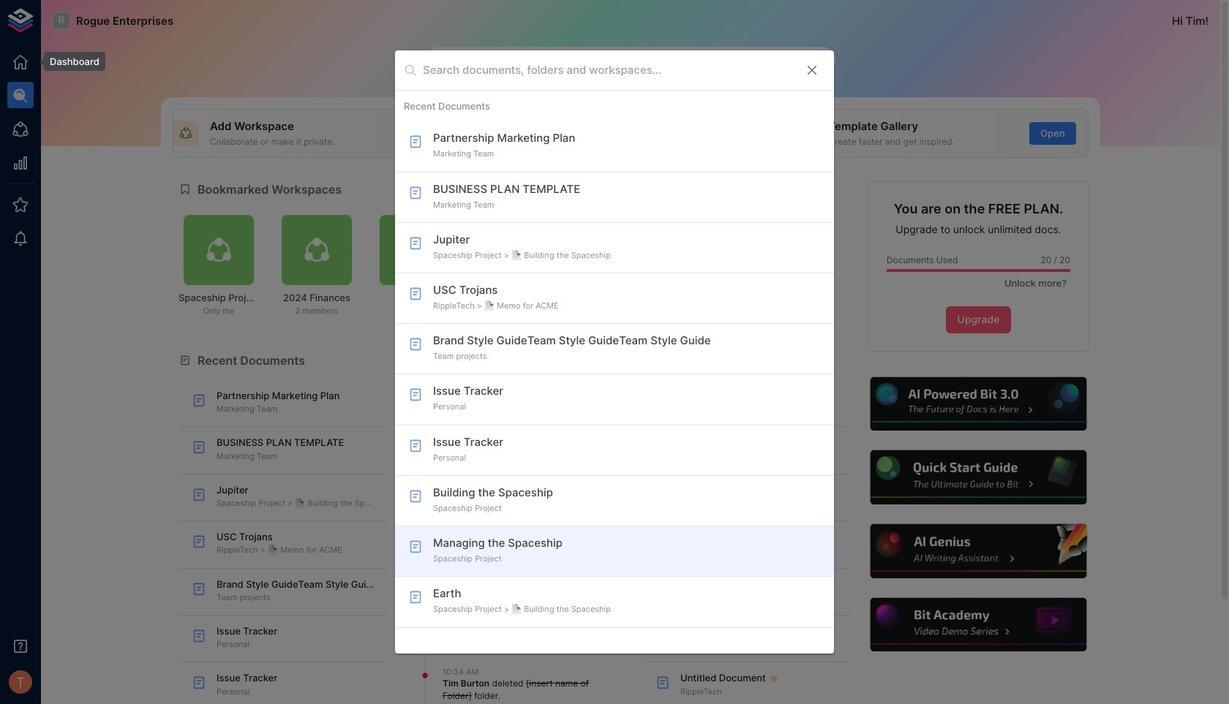 Task type: vqa. For each thing, say whether or not it's contained in the screenshot.
Employee Training Manual "image"
no



Task type: locate. For each thing, give the bounding box(es) containing it.
tooltip
[[34, 52, 105, 71]]

Search documents, folders and workspaces... text field
[[423, 59, 793, 81]]

dialog
[[395, 50, 834, 655]]

1 help image from the top
[[869, 375, 1089, 433]]

help image
[[869, 375, 1089, 433], [869, 449, 1089, 507], [869, 523, 1089, 581], [869, 597, 1089, 655]]

4 help image from the top
[[869, 597, 1089, 655]]



Task type: describe. For each thing, give the bounding box(es) containing it.
3 help image from the top
[[869, 523, 1089, 581]]

2 help image from the top
[[869, 449, 1089, 507]]



